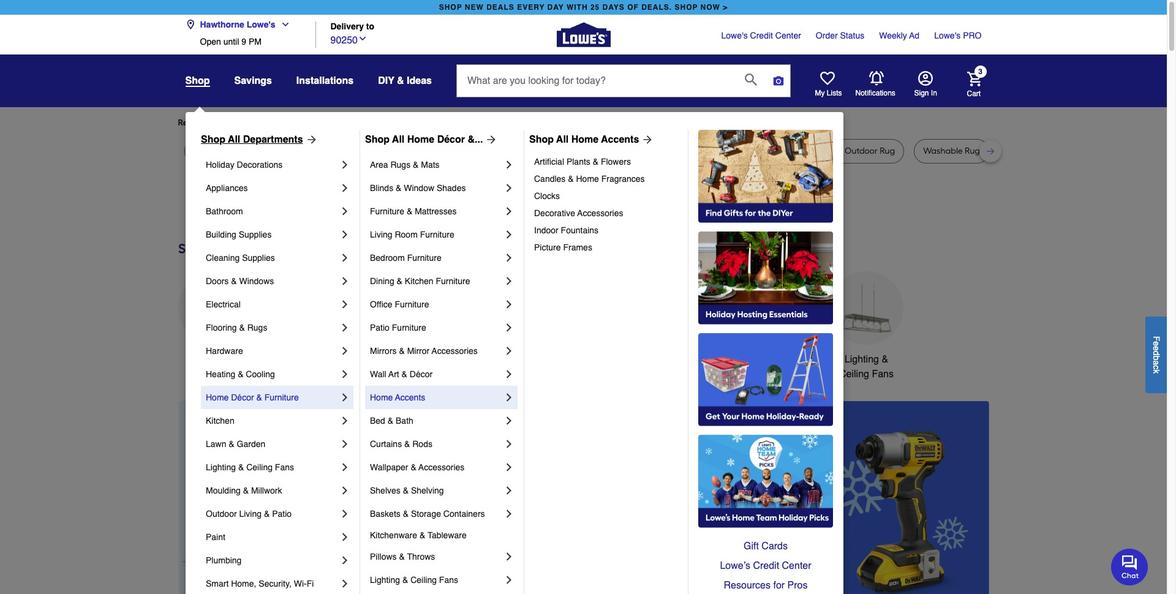 Task type: describe. For each thing, give the bounding box(es) containing it.
fans for lighting & ceiling fans link to the bottom
[[439, 575, 458, 585]]

baskets & storage containers link
[[370, 502, 503, 526]]

home accents
[[370, 393, 425, 403]]

kitchenware & tableware
[[370, 531, 467, 540]]

weekly
[[879, 31, 907, 40]]

all for shop all home décor &...
[[392, 134, 405, 145]]

holiday hosting essentials. image
[[698, 232, 833, 325]]

lighting & ceiling fans button
[[830, 271, 903, 382]]

shop for shop all home décor &...
[[365, 134, 390, 145]]

days
[[603, 3, 625, 12]]

& for pillows & throws link at left
[[399, 552, 405, 562]]

pros
[[788, 580, 808, 591]]

open
[[200, 37, 221, 47]]

décor inside home décor & furniture link
[[231, 393, 254, 403]]

get your home holiday-ready. image
[[698, 333, 833, 426]]

shop all departments link
[[201, 132, 318, 147]]

chevron right image for mirrors & mirror accessories
[[503, 345, 515, 357]]

lowe's credit center link
[[721, 29, 801, 42]]

1 vertical spatial accessories
[[432, 346, 478, 356]]

washable for washable rug
[[923, 146, 963, 156]]

mirrors
[[370, 346, 397, 356]]

more suggestions for you
[[314, 118, 413, 128]]

lowe's credit center
[[721, 31, 801, 40]]

wi-
[[294, 579, 307, 589]]

1 horizontal spatial living
[[370, 230, 392, 240]]

picture
[[534, 243, 561, 252]]

diy & ideas
[[378, 75, 432, 86]]

kitchen for kitchen
[[206, 416, 234, 426]]

d
[[1152, 351, 1162, 355]]

for for searches
[[277, 118, 288, 128]]

chevron down image inside 90250 button
[[358, 33, 368, 43]]

arrow right image inside shop all departments link
[[303, 134, 318, 146]]

washable rug
[[923, 146, 980, 156]]

moulding
[[206, 486, 241, 496]]

hardware link
[[206, 339, 339, 363]]

weekly ad link
[[879, 29, 920, 42]]

1 vertical spatial rugs
[[247, 323, 267, 333]]

f e e d b a c k button
[[1146, 316, 1167, 393]]

chevron right image for paint
[[339, 531, 351, 543]]

outdoor living & patio
[[206, 509, 292, 519]]

4 rug from the left
[[334, 146, 349, 156]]

bedroom
[[370, 253, 405, 263]]

mirrors & mirror accessories link
[[370, 339, 503, 363]]

chevron right image for appliances
[[339, 182, 351, 194]]

fragrances
[[601, 174, 645, 184]]

chevron right image for cleaning supplies
[[339, 252, 351, 264]]

fountains
[[561, 225, 599, 235]]

& for lawn & garden link
[[229, 439, 234, 449]]

2 shop from the left
[[675, 3, 698, 12]]

indoor fountains
[[534, 225, 599, 235]]

lighting & ceiling fans inside button
[[839, 354, 894, 380]]

chevron right image for heating & cooling
[[339, 368, 351, 380]]

smart home, security, wi-fi
[[206, 579, 314, 589]]

cleaning supplies link
[[206, 246, 339, 270]]

appliances button
[[178, 271, 252, 367]]

chevron right image for flooring & rugs
[[339, 322, 351, 334]]

recommended searches for you heading
[[178, 117, 989, 129]]

allen and roth area rug
[[487, 146, 581, 156]]

cards
[[762, 541, 788, 552]]

arrow right image for shop all home décor &...
[[483, 134, 498, 146]]

0 vertical spatial lighting & ceiling fans link
[[206, 456, 339, 479]]

up to 50 percent off select tools and accessories. image
[[395, 401, 989, 594]]

lighting & ceiling fans for the topmost lighting & ceiling fans link
[[206, 463, 294, 472]]

scroll to item #2 image
[[659, 592, 691, 594]]

for for suggestions
[[385, 118, 396, 128]]

wallpaper & accessories link
[[370, 456, 503, 479]]

& for flooring & rugs link
[[239, 323, 245, 333]]

f e e d b a c k
[[1152, 336, 1162, 374]]

status
[[840, 31, 865, 40]]

chevron right image for building supplies
[[339, 229, 351, 241]]

ceiling for the topmost lighting & ceiling fans link
[[246, 463, 273, 472]]

indoor
[[534, 225, 559, 235]]

allen for allen and roth rug
[[610, 146, 629, 156]]

cooling
[[246, 369, 275, 379]]

pm
[[249, 37, 262, 47]]

chevron right image for lighting & ceiling fans
[[503, 574, 515, 586]]

chevron right image for wall art & décor
[[503, 368, 515, 380]]

office furniture link
[[370, 293, 503, 316]]

order
[[816, 31, 838, 40]]

supplies for cleaning supplies
[[242, 253, 275, 263]]

furniture down the dining & kitchen furniture
[[395, 300, 429, 309]]

faucets
[[494, 354, 529, 365]]

bedroom furniture
[[370, 253, 442, 263]]

flooring & rugs link
[[206, 316, 339, 339]]

holiday decorations link
[[206, 153, 339, 176]]

kitchen for kitchen faucets
[[459, 354, 492, 365]]

bed & bath link
[[370, 409, 503, 433]]

0 vertical spatial rugs
[[391, 160, 411, 170]]

& for dining & kitchen furniture link
[[397, 276, 402, 286]]

candles
[[534, 174, 566, 184]]

furniture & mattresses link
[[370, 200, 503, 223]]

lowe's home improvement cart image
[[967, 71, 982, 86]]

rug rug
[[252, 146, 285, 156]]

6 rug from the left
[[669, 146, 684, 156]]

1 horizontal spatial kitchen
[[405, 276, 433, 286]]

chevron right image for blinds & window shades
[[503, 182, 515, 194]]

plumbing link
[[206, 549, 339, 572]]

& for shelves & shelving link at the left bottom
[[403, 486, 409, 496]]

smart home button
[[737, 271, 810, 367]]

all for shop all home accents
[[556, 134, 569, 145]]

resources for pros
[[724, 580, 808, 591]]

patio furniture
[[370, 323, 426, 333]]

0 vertical spatial patio
[[370, 323, 390, 333]]

0 vertical spatial accents
[[601, 134, 639, 145]]

chevron right image for kitchen
[[339, 415, 351, 427]]

& for mirrors & mirror accessories "link"
[[399, 346, 405, 356]]

home inside button
[[775, 354, 801, 365]]

blinds & window shades link
[[370, 176, 503, 200]]

chevron right image for smart home, security, wi-fi
[[339, 578, 351, 590]]

electrical link
[[206, 293, 339, 316]]

wall art & décor link
[[370, 363, 503, 386]]

outdoor
[[206, 509, 237, 519]]

my lists link
[[815, 71, 842, 98]]

chevron right image for wallpaper & accessories
[[503, 461, 515, 474]]

fans inside lighting & ceiling fans
[[872, 369, 894, 380]]

shades
[[437, 183, 466, 193]]

desk
[[440, 146, 459, 156]]

lowe's
[[720, 561, 751, 572]]

heating
[[206, 369, 235, 379]]

chevron right image for bed & bath
[[503, 415, 515, 427]]

& for baskets & storage containers link
[[403, 509, 409, 519]]

indoor
[[818, 146, 843, 156]]

Search Query text field
[[457, 65, 735, 97]]

0 horizontal spatial bathroom
[[206, 206, 243, 216]]

25
[[591, 3, 600, 12]]

picture frames
[[534, 243, 592, 252]]

0 horizontal spatial living
[[239, 509, 262, 519]]

lowe's for lowe's pro
[[934, 31, 961, 40]]

until
[[223, 37, 239, 47]]

new
[[465, 3, 484, 12]]

building supplies
[[206, 230, 272, 240]]

& for doors & windows 'link'
[[231, 276, 237, 286]]

supplies for building supplies
[[239, 230, 272, 240]]

office furniture
[[370, 300, 429, 309]]

clocks link
[[534, 187, 679, 205]]

& for the topmost lighting & ceiling fans link
[[238, 463, 244, 472]]

deals
[[487, 3, 515, 12]]

2 e from the top
[[1152, 346, 1162, 351]]

departments
[[243, 134, 303, 145]]

3 rug from the left
[[270, 146, 285, 156]]

chevron down image inside hawthorne lowe's button
[[275, 20, 290, 29]]

moulding & millwork link
[[206, 479, 339, 502]]

all for shop all departments
[[228, 134, 240, 145]]

lowe's credit center link
[[698, 556, 833, 576]]

lowe's home improvement notification center image
[[869, 71, 884, 86]]

storage
[[411, 509, 441, 519]]

& for candles & home fragrances link
[[568, 174, 574, 184]]

arrow right image for shop all home accents
[[639, 134, 654, 146]]

weekly ad
[[879, 31, 920, 40]]

3 area from the left
[[754, 146, 772, 156]]

paint
[[206, 532, 225, 542]]

indoor fountains link
[[534, 222, 679, 239]]

electrical
[[206, 300, 241, 309]]

and for allen and roth rug
[[631, 146, 647, 156]]

location image
[[185, 20, 195, 29]]

7 rug from the left
[[774, 146, 789, 156]]

lighting for the topmost lighting & ceiling fans link
[[206, 463, 236, 472]]

kitchenware
[[370, 531, 417, 540]]

furniture up bedroom furniture link
[[420, 230, 454, 240]]



Task type: locate. For each thing, give the bounding box(es) containing it.
allen
[[487, 146, 506, 156], [610, 146, 629, 156]]

& for wallpaper & accessories link
[[411, 463, 416, 472]]

appliances down holiday
[[206, 183, 248, 193]]

1 horizontal spatial smart
[[746, 354, 772, 365]]

you
[[290, 118, 304, 128], [398, 118, 413, 128]]

dining & kitchen furniture link
[[370, 270, 503, 293]]

lowe's home improvement lists image
[[820, 71, 835, 86]]

décor inside wall art & décor link
[[410, 369, 433, 379]]

0 vertical spatial decorations
[[237, 160, 283, 170]]

1 vertical spatial fans
[[275, 463, 294, 472]]

with
[[567, 3, 588, 12]]

lowe's up pm
[[247, 20, 275, 29]]

shelves
[[370, 486, 401, 496]]

wallpaper
[[370, 463, 408, 472]]

arrow right image right desk
[[483, 134, 498, 146]]

blinds & window shades
[[370, 183, 466, 193]]

1 horizontal spatial décor
[[410, 369, 433, 379]]

chevron right image for bedroom furniture
[[503, 252, 515, 264]]

all down recommended searches for you
[[228, 134, 240, 145]]

0 horizontal spatial décor
[[231, 393, 254, 403]]

open until 9 pm
[[200, 37, 262, 47]]

kitchen up the lawn
[[206, 416, 234, 426]]

outdoor
[[845, 146, 878, 156]]

lists
[[827, 89, 842, 97]]

kitchen left faucets
[[459, 354, 492, 365]]

9
[[242, 37, 246, 47]]

1 horizontal spatial decorations
[[375, 369, 427, 380]]

for up "furniture"
[[385, 118, 396, 128]]

shop for shop all departments
[[201, 134, 225, 145]]

shop left the new
[[439, 3, 462, 12]]

accessories down clocks link
[[577, 208, 623, 218]]

& for heating & cooling link
[[238, 369, 244, 379]]

1 area from the left
[[313, 146, 332, 156]]

1 vertical spatial patio
[[272, 509, 292, 519]]

& inside button
[[397, 75, 404, 86]]

3 shop from the left
[[529, 134, 554, 145]]

a
[[1152, 360, 1162, 365]]

arrow right image up artificial plants & flowers link
[[639, 134, 654, 146]]

garden
[[237, 439, 265, 449]]

chevron right image for curtains & rods
[[503, 438, 515, 450]]

c
[[1152, 365, 1162, 369]]

art
[[389, 369, 399, 379]]

& inside lighting & ceiling fans
[[882, 354, 888, 365]]

smart for smart home
[[746, 354, 772, 365]]

0 vertical spatial appliances
[[206, 183, 248, 193]]

blinds
[[370, 183, 393, 193]]

chevron down image
[[275, 20, 290, 29], [358, 33, 368, 43]]

every
[[517, 3, 545, 12]]

2 horizontal spatial ceiling
[[839, 369, 869, 380]]

recommended
[[178, 118, 237, 128]]

furniture up mirror
[[392, 323, 426, 333]]

decorations for holiday
[[237, 160, 283, 170]]

now
[[701, 3, 720, 12]]

1 vertical spatial bathroom
[[659, 354, 702, 365]]

1 vertical spatial credit
[[753, 561, 779, 572]]

chevron right image for living room furniture
[[503, 229, 515, 241]]

lowe's inside button
[[247, 20, 275, 29]]

lowe's
[[247, 20, 275, 29], [721, 31, 748, 40], [934, 31, 961, 40]]

my
[[815, 89, 825, 97]]

appliances
[[206, 183, 248, 193], [191, 354, 239, 365]]

& for curtains & rods link
[[404, 439, 410, 449]]

1 arrow right image from the left
[[483, 134, 498, 146]]

0 horizontal spatial shop
[[439, 3, 462, 12]]

search image
[[745, 73, 757, 86]]

you for more suggestions for you
[[398, 118, 413, 128]]

decorations inside button
[[375, 369, 427, 380]]

pillows & throws link
[[370, 545, 503, 569]]

0 horizontal spatial ceiling
[[246, 463, 273, 472]]

lighting inside lighting & ceiling fans
[[845, 354, 879, 365]]

décor up desk
[[437, 134, 465, 145]]

shop 25 days of deals by category image
[[178, 238, 989, 259]]

center for lowe's credit center
[[776, 31, 801, 40]]

2 vertical spatial accessories
[[419, 463, 465, 472]]

bathroom button
[[644, 271, 717, 367]]

2 allen from the left
[[610, 146, 629, 156]]

chevron right image for shelves & shelving
[[503, 485, 515, 497]]

lighting & ceiling fans for lighting & ceiling fans link to the bottom
[[370, 575, 458, 585]]

chevron right image for lighting & ceiling fans
[[339, 461, 351, 474]]

1 vertical spatial center
[[782, 561, 812, 572]]

1 horizontal spatial rugs
[[391, 160, 411, 170]]

shelves & shelving link
[[370, 479, 503, 502]]

1 shop from the left
[[201, 134, 225, 145]]

diy
[[378, 75, 394, 86]]

ad
[[909, 31, 920, 40]]

chevron right image for furniture & mattresses
[[503, 205, 515, 217]]

patio furniture link
[[370, 316, 503, 339]]

& for the furniture & mattresses link
[[407, 206, 412, 216]]

patio down the office
[[370, 323, 390, 333]]

home,
[[231, 579, 256, 589]]

1 horizontal spatial allen
[[610, 146, 629, 156]]

roth for area
[[526, 146, 544, 156]]

chevron right image
[[339, 159, 351, 171], [339, 182, 351, 194], [503, 182, 515, 194], [503, 252, 515, 264], [339, 275, 351, 287], [503, 275, 515, 287], [503, 298, 515, 311], [339, 322, 351, 334], [339, 345, 351, 357], [503, 345, 515, 357], [503, 368, 515, 380], [339, 391, 351, 404], [339, 415, 351, 427], [503, 415, 515, 427], [503, 438, 515, 450], [339, 485, 351, 497], [503, 551, 515, 563], [503, 574, 515, 586]]

accessories down curtains & rods link
[[419, 463, 465, 472]]

1 vertical spatial smart
[[206, 579, 229, 589]]

2 and from the left
[[631, 146, 647, 156]]

gift cards link
[[698, 537, 833, 556]]

chevron right image
[[503, 159, 515, 171], [339, 205, 351, 217], [503, 205, 515, 217], [339, 229, 351, 241], [503, 229, 515, 241], [339, 252, 351, 264], [339, 298, 351, 311], [503, 322, 515, 334], [339, 368, 351, 380], [503, 391, 515, 404], [339, 438, 351, 450], [339, 461, 351, 474], [503, 461, 515, 474], [503, 485, 515, 497], [339, 508, 351, 520], [503, 508, 515, 520], [339, 531, 351, 543], [339, 554, 351, 567], [339, 578, 351, 590]]

fans for the topmost lighting & ceiling fans link
[[275, 463, 294, 472]]

arrow right image inside shop all home accents link
[[639, 134, 654, 146]]

1 horizontal spatial arrow right image
[[639, 134, 654, 146]]

0 horizontal spatial all
[[228, 134, 240, 145]]

furniture
[[377, 146, 412, 156]]

shop up 5x8
[[201, 134, 225, 145]]

0 horizontal spatial area
[[313, 146, 332, 156]]

0 vertical spatial center
[[776, 31, 801, 40]]

décor for home
[[437, 134, 465, 145]]

& inside "link"
[[399, 346, 405, 356]]

1 horizontal spatial lighting & ceiling fans link
[[370, 569, 503, 592]]

2 horizontal spatial all
[[556, 134, 569, 145]]

roth up artificial
[[526, 146, 544, 156]]

and
[[508, 146, 524, 156], [631, 146, 647, 156]]

sign in
[[914, 89, 937, 97]]

2 horizontal spatial lighting & ceiling fans
[[839, 354, 894, 380]]

1 and from the left
[[508, 146, 524, 156]]

credit for lowe's
[[753, 561, 779, 572]]

1 horizontal spatial arrow right image
[[966, 508, 979, 521]]

decorations down rug rug
[[237, 160, 283, 170]]

roth
[[526, 146, 544, 156], [649, 146, 667, 156]]

appliances link
[[206, 176, 339, 200]]

credit up search image
[[750, 31, 773, 40]]

you inside 'link'
[[398, 118, 413, 128]]

2 you from the left
[[398, 118, 413, 128]]

0 horizontal spatial decorations
[[237, 160, 283, 170]]

0 horizontal spatial accents
[[395, 393, 425, 403]]

appliances inside appliances link
[[206, 183, 248, 193]]

ceiling inside lighting & ceiling fans
[[839, 369, 869, 380]]

2 vertical spatial fans
[[439, 575, 458, 585]]

f
[[1152, 336, 1162, 341]]

0 vertical spatial ceiling
[[839, 369, 869, 380]]

living
[[370, 230, 392, 240], [239, 509, 262, 519]]

décor for &
[[410, 369, 433, 379]]

roth up candles & home fragrances link
[[649, 146, 667, 156]]

kitchen faucets
[[459, 354, 529, 365]]

& for the kitchenware & tableware link
[[420, 531, 425, 540]]

lowe's home team holiday picks. image
[[698, 435, 833, 528]]

& inside 'link'
[[231, 276, 237, 286]]

building
[[206, 230, 236, 240]]

2 vertical spatial lighting & ceiling fans
[[370, 575, 458, 585]]

lowe's for lowe's credit center
[[721, 31, 748, 40]]

furniture down heating & cooling link
[[264, 393, 299, 403]]

2 vertical spatial kitchen
[[206, 416, 234, 426]]

2 horizontal spatial for
[[773, 580, 785, 591]]

installations button
[[296, 70, 354, 92]]

recommended searches for you
[[178, 118, 304, 128]]

holiday decorations
[[206, 160, 283, 170]]

2 shop from the left
[[365, 134, 390, 145]]

1 horizontal spatial shop
[[675, 3, 698, 12]]

rugs up hardware link at left bottom
[[247, 323, 267, 333]]

chevron right image for pillows & throws
[[503, 551, 515, 563]]

decorations down christmas
[[375, 369, 427, 380]]

0 horizontal spatial arrow right image
[[483, 134, 498, 146]]

0 horizontal spatial fans
[[275, 463, 294, 472]]

1 vertical spatial supplies
[[242, 253, 275, 263]]

1 roth from the left
[[526, 146, 544, 156]]

chevron right image for holiday decorations
[[339, 159, 351, 171]]

shop for shop all home accents
[[529, 134, 554, 145]]

arrow left image
[[406, 508, 418, 521]]

flowers
[[601, 157, 631, 167]]

lowe's home improvement logo image
[[557, 8, 611, 62]]

0 horizontal spatial roth
[[526, 146, 544, 156]]

furniture down blinds
[[370, 206, 404, 216]]

0 vertical spatial accessories
[[577, 208, 623, 218]]

all up "furniture"
[[392, 134, 405, 145]]

clocks
[[534, 191, 560, 201]]

& for 'blinds & window shades' link
[[396, 183, 402, 193]]

lighting & ceiling fans link down throws at the bottom
[[370, 569, 503, 592]]

chevron right image for home accents
[[503, 391, 515, 404]]

1 horizontal spatial ceiling
[[411, 575, 437, 585]]

security,
[[259, 579, 291, 589]]

center up pros
[[782, 561, 812, 572]]

furniture down bedroom furniture link
[[436, 276, 470, 286]]

camera image
[[773, 75, 785, 87]]

bathroom inside button
[[659, 354, 702, 365]]

chevron right image for bathroom
[[339, 205, 351, 217]]

shop left now
[[675, 3, 698, 12]]

0 horizontal spatial washable
[[712, 146, 752, 156]]

2 all from the left
[[392, 134, 405, 145]]

decorative accessories
[[534, 208, 623, 218]]

chevron right image for area rugs & mats
[[503, 159, 515, 171]]

1 horizontal spatial and
[[631, 146, 647, 156]]

bathroom link
[[206, 200, 339, 223]]

1 horizontal spatial area
[[546, 146, 564, 156]]

lighting & ceiling fans link up millwork
[[206, 456, 339, 479]]

chevron right image for doors & windows
[[339, 275, 351, 287]]

ceiling for lighting & ceiling fans link to the bottom
[[411, 575, 437, 585]]

3 all from the left
[[556, 134, 569, 145]]

picture frames link
[[534, 239, 679, 256]]

chevron right image for dining & kitchen furniture
[[503, 275, 515, 287]]

smart home, security, wi-fi link
[[206, 572, 339, 594]]

décor inside shop all home décor &... link
[[437, 134, 465, 145]]

0 vertical spatial kitchen
[[405, 276, 433, 286]]

washable
[[712, 146, 752, 156], [923, 146, 963, 156]]

1 vertical spatial lighting & ceiling fans link
[[370, 569, 503, 592]]

1 horizontal spatial all
[[392, 134, 405, 145]]

0 horizontal spatial lowe's
[[247, 20, 275, 29]]

candles & home fragrances link
[[534, 170, 679, 187]]

2 area from the left
[[546, 146, 564, 156]]

appliances up the 'heating'
[[191, 354, 239, 365]]

1 vertical spatial accents
[[395, 393, 425, 403]]

1 horizontal spatial lighting
[[370, 575, 400, 585]]

mattresses
[[415, 206, 457, 216]]

chevron right image for moulding & millwork
[[339, 485, 351, 497]]

area rug
[[313, 146, 349, 156]]

1 horizontal spatial roth
[[649, 146, 667, 156]]

1 you from the left
[[290, 118, 304, 128]]

arrow right image
[[483, 134, 498, 146], [639, 134, 654, 146]]

mirrors & mirror accessories
[[370, 346, 478, 356]]

heating & cooling
[[206, 369, 275, 379]]

décor down mirrors & mirror accessories
[[410, 369, 433, 379]]

25 days of deals. don't miss deals every day. same-day delivery on in-stock orders placed by 2 p m. image
[[178, 401, 376, 594]]

2 horizontal spatial lighting
[[845, 354, 879, 365]]

allen right desk
[[487, 146, 506, 156]]

& for diy & ideas button
[[397, 75, 404, 86]]

chevron right image for electrical
[[339, 298, 351, 311]]

kitchen down bedroom furniture
[[405, 276, 433, 286]]

chat invite button image
[[1111, 548, 1149, 585]]

cleaning supplies
[[206, 253, 275, 263]]

chevron right image for patio furniture
[[503, 322, 515, 334]]

for up departments
[[277, 118, 288, 128]]

e up b
[[1152, 346, 1162, 351]]

&
[[397, 75, 404, 86], [593, 157, 599, 167], [413, 160, 419, 170], [568, 174, 574, 184], [396, 183, 402, 193], [407, 206, 412, 216], [231, 276, 237, 286], [397, 276, 402, 286], [239, 323, 245, 333], [399, 346, 405, 356], [882, 354, 888, 365], [238, 369, 244, 379], [402, 369, 407, 379], [256, 393, 262, 403], [388, 416, 393, 426], [229, 439, 234, 449], [404, 439, 410, 449], [238, 463, 244, 472], [411, 463, 416, 472], [243, 486, 249, 496], [403, 486, 409, 496], [264, 509, 270, 519], [403, 509, 409, 519], [420, 531, 425, 540], [399, 552, 405, 562], [402, 575, 408, 585]]

1 horizontal spatial fans
[[439, 575, 458, 585]]

0 vertical spatial décor
[[437, 134, 465, 145]]

decorative
[[534, 208, 575, 218]]

1 vertical spatial arrow right image
[[966, 508, 979, 521]]

accessories up wall art & décor link
[[432, 346, 478, 356]]

allen and roth rug
[[610, 146, 684, 156]]

1 e from the top
[[1152, 341, 1162, 346]]

living room furniture
[[370, 230, 454, 240]]

0 vertical spatial fans
[[872, 369, 894, 380]]

e up d
[[1152, 341, 1162, 346]]

for inside 'link'
[[385, 118, 396, 128]]

0 horizontal spatial allen
[[487, 146, 506, 156]]

0 horizontal spatial you
[[290, 118, 304, 128]]

2 vertical spatial ceiling
[[411, 575, 437, 585]]

pillows & throws
[[370, 552, 435, 562]]

0 horizontal spatial for
[[277, 118, 288, 128]]

installations
[[296, 75, 354, 86]]

& for lighting & ceiling fans link to the bottom
[[402, 575, 408, 585]]

dining & kitchen furniture
[[370, 276, 470, 286]]

kitchen inside 'link'
[[206, 416, 234, 426]]

2 horizontal spatial lowe's
[[934, 31, 961, 40]]

appliances inside appliances button
[[191, 354, 239, 365]]

sign
[[914, 89, 929, 97]]

1 vertical spatial appliances
[[191, 354, 239, 365]]

1 vertical spatial decorations
[[375, 369, 427, 380]]

0 vertical spatial chevron down image
[[275, 20, 290, 29]]

shop up allen and roth area rug
[[529, 134, 554, 145]]

paint link
[[206, 526, 339, 549]]

chevron right image for plumbing
[[339, 554, 351, 567]]

décor down heating & cooling
[[231, 393, 254, 403]]

lighting for lighting & ceiling fans link to the bottom
[[370, 575, 400, 585]]

3
[[979, 68, 983, 76]]

1 horizontal spatial accents
[[601, 134, 639, 145]]

1 vertical spatial chevron down image
[[358, 33, 368, 43]]

chevron right image for hardware
[[339, 345, 351, 357]]

you for recommended searches for you
[[290, 118, 304, 128]]

5 rug from the left
[[566, 146, 581, 156]]

rugs down "furniture"
[[391, 160, 411, 170]]

1 rug from the left
[[193, 146, 209, 156]]

roth for rug
[[649, 146, 667, 156]]

1 all from the left
[[228, 134, 240, 145]]

gift
[[744, 541, 759, 552]]

all up artificial
[[556, 134, 569, 145]]

smart for smart home, security, wi-fi
[[206, 579, 229, 589]]

0 horizontal spatial arrow right image
[[303, 134, 318, 146]]

patio
[[370, 323, 390, 333], [272, 509, 292, 519]]

2 horizontal spatial kitchen
[[459, 354, 492, 365]]

bed
[[370, 416, 385, 426]]

1 horizontal spatial for
[[385, 118, 396, 128]]

2 rug from the left
[[252, 146, 268, 156]]

chevron right image for baskets & storage containers
[[503, 508, 515, 520]]

you up the shop all home décor &...
[[398, 118, 413, 128]]

1 vertical spatial lighting
[[206, 463, 236, 472]]

chevron right image for lawn & garden
[[339, 438, 351, 450]]

credit up the resources for pros link
[[753, 561, 779, 572]]

1 vertical spatial décor
[[410, 369, 433, 379]]

decorations
[[237, 160, 283, 170], [375, 369, 427, 380]]

lowe's home improvement account image
[[918, 71, 933, 86]]

allen up flowers
[[610, 146, 629, 156]]

1 horizontal spatial you
[[398, 118, 413, 128]]

center for lowe's credit center
[[782, 561, 812, 572]]

1 vertical spatial kitchen
[[459, 354, 492, 365]]

day
[[547, 3, 564, 12]]

0 horizontal spatial smart
[[206, 579, 229, 589]]

1 horizontal spatial lighting & ceiling fans
[[370, 575, 458, 585]]

decorations for christmas
[[375, 369, 427, 380]]

90250
[[331, 35, 358, 46]]

flooring & rugs
[[206, 323, 267, 333]]

chevron right image for office furniture
[[503, 298, 515, 311]]

cleaning
[[206, 253, 240, 263]]

1 allen from the left
[[487, 146, 506, 156]]

1 vertical spatial ceiling
[[246, 463, 273, 472]]

living up bedroom
[[370, 230, 392, 240]]

1 shop from the left
[[439, 3, 462, 12]]

shop all home accents
[[529, 134, 639, 145]]

1 horizontal spatial lowe's
[[721, 31, 748, 40]]

8 rug from the left
[[880, 146, 895, 156]]

living room furniture link
[[370, 223, 503, 246]]

resources for pros link
[[698, 576, 833, 594]]

allen for allen and roth area rug
[[487, 146, 506, 156]]

furniture up the dining & kitchen furniture
[[407, 253, 442, 263]]

accents up 'bath'
[[395, 393, 425, 403]]

patio down moulding & millwork link
[[272, 509, 292, 519]]

& for moulding & millwork link
[[243, 486, 249, 496]]

and for allen and roth area rug
[[508, 146, 524, 156]]

1 vertical spatial living
[[239, 509, 262, 519]]

0 vertical spatial supplies
[[239, 230, 272, 240]]

chevron right image for home décor & furniture
[[339, 391, 351, 404]]

2 vertical spatial décor
[[231, 393, 254, 403]]

home décor & furniture link
[[206, 386, 339, 409]]

1 horizontal spatial chevron down image
[[358, 33, 368, 43]]

sign in button
[[914, 71, 937, 98]]

chevron right image for outdoor living & patio
[[339, 508, 351, 520]]

lowe's left pro at the right
[[934, 31, 961, 40]]

lowe's wishes you and your family a happy hanukkah. image
[[178, 195, 989, 226]]

1 horizontal spatial washable
[[923, 146, 963, 156]]

None search field
[[456, 64, 791, 109]]

my lists
[[815, 89, 842, 97]]

0 horizontal spatial patio
[[272, 509, 292, 519]]

candles & home fragrances
[[534, 174, 645, 184]]

1 horizontal spatial bathroom
[[659, 354, 702, 365]]

kitchenware & tableware link
[[370, 526, 515, 545]]

1 washable from the left
[[712, 146, 752, 156]]

hardware
[[206, 346, 243, 356]]

hawthorne
[[200, 20, 244, 29]]

hawthorne lowe's
[[200, 20, 275, 29]]

center left order
[[776, 31, 801, 40]]

diy & ideas button
[[378, 70, 432, 92]]

0 vertical spatial living
[[370, 230, 392, 240]]

kitchen inside button
[[459, 354, 492, 365]]

credit for lowe's
[[750, 31, 773, 40]]

0 horizontal spatial kitchen
[[206, 416, 234, 426]]

2 vertical spatial lighting
[[370, 575, 400, 585]]

you left more
[[290, 118, 304, 128]]

shop down more suggestions for you 'link'
[[365, 134, 390, 145]]

0 horizontal spatial rugs
[[247, 323, 267, 333]]

0 vertical spatial lighting & ceiling fans
[[839, 354, 894, 380]]

for left pros
[[773, 580, 785, 591]]

lowe's down >
[[721, 31, 748, 40]]

0 horizontal spatial chevron down image
[[275, 20, 290, 29]]

0 vertical spatial lighting
[[845, 354, 879, 365]]

& for bed & bath link
[[388, 416, 393, 426]]

supplies up cleaning supplies
[[239, 230, 272, 240]]

2 roth from the left
[[649, 146, 667, 156]]

9 rug from the left
[[965, 146, 980, 156]]

2 washable from the left
[[923, 146, 963, 156]]

washable for washable area rug
[[712, 146, 752, 156]]

accessories
[[577, 208, 623, 218], [432, 346, 478, 356], [419, 463, 465, 472]]

office
[[370, 300, 392, 309]]

accents up flowers
[[601, 134, 639, 145]]

0 horizontal spatial shop
[[201, 134, 225, 145]]

arrow right image
[[303, 134, 318, 146], [966, 508, 979, 521]]

smart inside button
[[746, 354, 772, 365]]

&...
[[468, 134, 483, 145]]

window
[[404, 183, 434, 193]]

2 horizontal spatial fans
[[872, 369, 894, 380]]

supplies up the windows
[[242, 253, 275, 263]]

arrow right image inside shop all home décor &... link
[[483, 134, 498, 146]]

2 arrow right image from the left
[[639, 134, 654, 146]]

find gifts for the diyer. image
[[698, 130, 833, 223]]

living down moulding & millwork
[[239, 509, 262, 519]]



Task type: vqa. For each thing, say whether or not it's contained in the screenshot.
middle Kitchen
yes



